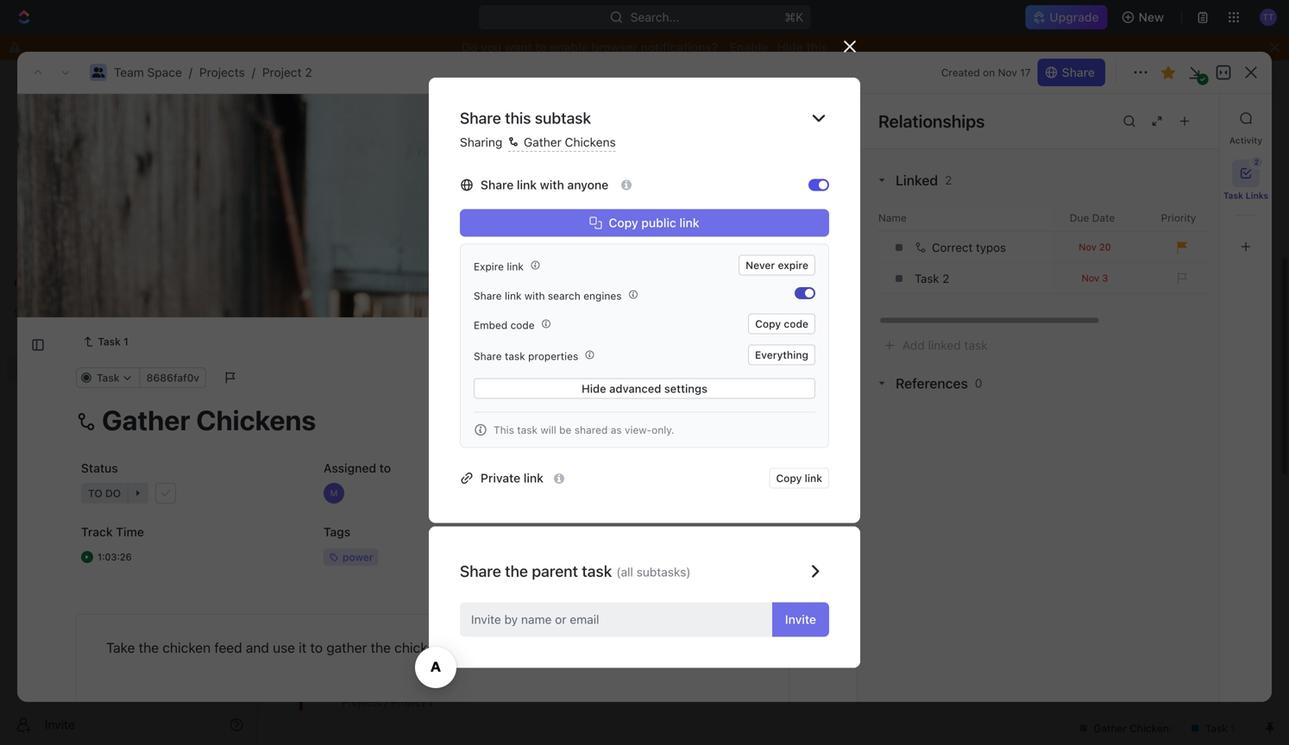 Task type: describe. For each thing, give the bounding box(es) containing it.
and
[[246, 640, 269, 657]]

to right it
[[310, 640, 323, 657]]

this task will be shared as view-only.
[[494, 424, 675, 436]]

team space / projects / project 2
[[114, 65, 312, 79]]

settings
[[665, 383, 708, 395]]

code for copy code
[[784, 318, 809, 330]]

hanging out with friends link
[[386, 596, 723, 621]]

never
[[746, 260, 775, 272]]

with for anyone
[[540, 178, 564, 192]]

browser
[[592, 40, 638, 54]]

correct typos link
[[911, 233, 1048, 262]]

track
[[81, 526, 113, 540]]

2 vertical spatial task
[[582, 563, 612, 581]]

1 vertical spatial relationships
[[566, 526, 643, 540]]

linked
[[896, 172, 939, 189]]

assignees
[[720, 229, 771, 241]]

relationships inside task sidebar content section
[[879, 111, 985, 131]]

link for share link with anyone
[[517, 178, 537, 192]]

everything
[[755, 349, 809, 361]]

nov
[[999, 66, 1018, 79]]

add task button down hanging
[[382, 628, 448, 649]]

add task down edit task name text box
[[390, 466, 441, 481]]

to right want
[[536, 40, 547, 54]]

2 inside button
[[1255, 158, 1260, 166]]

⌘k
[[785, 10, 804, 24]]

home link
[[7, 110, 250, 137]]

gather
[[327, 640, 367, 657]]

team space inside 'tree'
[[41, 362, 111, 376]]

expire
[[474, 261, 504, 273]]

share for share link with search engines
[[474, 290, 502, 302]]

task inside tab list
[[1224, 191, 1244, 201]]

upgrade link
[[1026, 5, 1108, 29]]

task 1 link
[[76, 332, 135, 352]]

copy for copy public link
[[609, 216, 639, 230]]

dashboards link
[[7, 198, 250, 225]]

subtask
[[535, 109, 592, 127]]

take the chicken feed and use it to gather the chickens to one spot.
[[106, 640, 528, 657]]

out
[[441, 601, 460, 615]]

gather
[[524, 135, 562, 149]]

copy for copy link
[[777, 473, 802, 485]]

assigned to
[[324, 462, 391, 476]]

2 / from the left
[[252, 65, 255, 79]]

17
[[1021, 66, 1031, 79]]

add task down embed code
[[506, 350, 552, 362]]

share for 'share' button underneath the upgrade
[[1087, 74, 1120, 88]]

list link
[[404, 181, 428, 205]]

the for chicken
[[139, 640, 159, 657]]

add down embed code
[[506, 350, 526, 362]]

linked 2
[[896, 172, 953, 189]]

view-
[[625, 424, 652, 436]]

created
[[942, 66, 981, 79]]

references
[[896, 376, 969, 392]]

with for friends
[[463, 601, 487, 615]]

tags
[[324, 526, 351, 540]]

parent
[[532, 563, 578, 581]]

take
[[106, 640, 135, 657]]

typos
[[976, 241, 1007, 255]]

hanging
[[390, 601, 438, 615]]

add down private
[[469, 515, 489, 527]]

automations
[[1147, 74, 1219, 88]]

in progress
[[363, 350, 432, 362]]

subtasks
[[637, 566, 687, 580]]

with for search
[[525, 290, 545, 302]]

team up overview 'link'
[[300, 129, 359, 158]]

upgrade
[[1050, 10, 1100, 24]]

use
[[273, 640, 295, 657]]

expire
[[778, 260, 809, 272]]

one
[[470, 640, 493, 657]]

engines
[[584, 290, 622, 302]]

overview
[[322, 186, 375, 200]]

1 horizontal spatial the
[[371, 640, 391, 657]]

home
[[41, 116, 74, 130]]

team right projects
[[290, 74, 321, 88]]

sidebar navigation
[[0, 60, 258, 746]]

enable
[[730, 40, 769, 54]]

anyone
[[568, 178, 609, 192]]

activity
[[1230, 136, 1263, 145]]

team space link for user group icon
[[41, 356, 247, 383]]

2 button
[[1233, 157, 1263, 187]]

gather chickens
[[521, 135, 616, 149]]

never expire
[[746, 260, 809, 272]]

share for share link with anyone
[[481, 178, 514, 192]]

chickens
[[565, 135, 616, 149]]

add task button down private
[[449, 511, 522, 531]]

add for add task button underneath edit task name text box
[[390, 466, 412, 481]]

2 horizontal spatial invite
[[786, 613, 817, 627]]

task for will
[[517, 424, 538, 436]]

team space tree
[[7, 326, 250, 471]]

all
[[621, 566, 634, 580]]

user group image
[[18, 364, 31, 375]]

favorites button
[[7, 273, 77, 294]]

inbox link
[[7, 139, 250, 167]]

only.
[[652, 424, 675, 436]]

space inside 'link'
[[75, 362, 111, 376]]

projects
[[199, 65, 245, 79]]

calendar
[[460, 186, 511, 200]]

share for share this subtask
[[460, 109, 501, 127]]

spot.
[[497, 640, 528, 657]]

hanging out with friends
[[390, 601, 533, 615]]

status
[[81, 462, 118, 476]]

expire link
[[474, 261, 527, 273]]

email
[[570, 613, 600, 627]]

invite by name or email
[[471, 613, 600, 627]]

shared
[[575, 424, 608, 436]]

search
[[548, 290, 581, 302]]

)
[[687, 566, 691, 580]]

1 horizontal spatial 1
[[1230, 75, 1235, 87]]

copy code
[[756, 318, 809, 330]]

public
[[642, 216, 677, 230]]

overview link
[[319, 181, 375, 205]]

table
[[607, 186, 638, 200]]

share up hanging out with friends
[[460, 563, 501, 581]]

add task button left activity
[[1155, 130, 1228, 158]]

Search tasks... text field
[[1075, 222, 1248, 248]]



Task type: vqa. For each thing, say whether or not it's contained in the screenshot.
Embed on the left of page
yes



Task type: locate. For each thing, give the bounding box(es) containing it.
hide left advanced
[[582, 383, 607, 395]]

space down task 1 link
[[75, 362, 111, 376]]

share button right 17
[[1038, 59, 1106, 86]]

it
[[299, 640, 307, 657]]

code
[[784, 318, 809, 330], [511, 319, 535, 331]]

docs
[[41, 175, 70, 189]]

2 vertical spatial team space
[[41, 362, 111, 376]]

project
[[262, 65, 302, 79], [342, 303, 388, 319]]

advanced
[[610, 383, 662, 395]]

do you want to enable browser notifications? enable hide this
[[462, 40, 828, 54]]

hide down name
[[896, 229, 919, 241]]

8686faf0v button
[[139, 368, 206, 389]]

to left "one"
[[454, 640, 466, 657]]

space right "project 2" link
[[324, 74, 360, 88]]

share
[[1063, 65, 1096, 79], [1087, 74, 1120, 88], [460, 109, 501, 127], [481, 178, 514, 192], [474, 290, 502, 302], [474, 350, 502, 362], [460, 563, 501, 581]]

task
[[505, 350, 526, 362], [517, 424, 538, 436], [582, 563, 612, 581]]

0 vertical spatial this
[[807, 40, 828, 54]]

never expire button
[[739, 255, 816, 276]]

add down automations
[[1165, 137, 1188, 151]]

dashboards
[[41, 204, 108, 218]]

hide down ⌘k
[[777, 40, 804, 54]]

1 horizontal spatial this
[[807, 40, 828, 54]]

0 horizontal spatial 1
[[124, 336, 129, 348]]

properties
[[528, 350, 579, 362]]

task sidebar content section
[[857, 94, 1290, 703]]

with left search
[[525, 290, 545, 302]]

0 vertical spatial 1
[[1230, 75, 1235, 87]]

spaces
[[14, 306, 50, 319]]

project 2 link
[[262, 65, 312, 79]]

0 vertical spatial hide
[[777, 40, 804, 54]]

add right assigned
[[390, 466, 412, 481]]

hide button
[[889, 225, 926, 246]]

share link with anyone
[[481, 178, 612, 192]]

1 vertical spatial task
[[517, 424, 538, 436]]

team space link
[[114, 65, 182, 79], [269, 71, 364, 92], [41, 356, 247, 383]]

links
[[1246, 191, 1269, 201]]

code for embed code
[[511, 319, 535, 331]]

/ left projects link
[[189, 65, 193, 79]]

Edit task name text field
[[76, 404, 790, 437]]

‎task 2
[[915, 272, 950, 286]]

references 0
[[896, 376, 983, 392]]

list
[[407, 186, 428, 200]]

task left (
[[582, 563, 612, 581]]

1 vertical spatial team space
[[300, 129, 438, 158]]

task sidebar navigation tab list
[[1224, 104, 1269, 261]]

the up 'friends'
[[505, 563, 528, 581]]

with right out
[[463, 601, 487, 615]]

2 vertical spatial copy
[[777, 473, 802, 485]]

or
[[555, 613, 567, 627]]

share down embed
[[474, 350, 502, 362]]

name
[[521, 613, 552, 627]]

add task
[[1165, 137, 1217, 151], [506, 350, 552, 362], [390, 466, 441, 481], [469, 515, 515, 527], [390, 631, 441, 645]]

team space link inside 'tree'
[[41, 356, 247, 383]]

project 2
[[342, 303, 404, 319]]

1
[[1230, 75, 1235, 87], [124, 336, 129, 348]]

embed
[[474, 319, 508, 331]]

0 vertical spatial project
[[262, 65, 302, 79]]

relationships up 2 tasks
[[566, 526, 643, 540]]

this up gather
[[505, 109, 531, 127]]

team inside 'tree'
[[41, 362, 72, 376]]

2 tasks
[[584, 551, 623, 564]]

you
[[481, 40, 502, 54]]

/ right projects
[[252, 65, 255, 79]]

user group image
[[92, 67, 105, 78], [274, 77, 285, 85]]

task for properties
[[505, 350, 526, 362]]

share up sharing
[[460, 109, 501, 127]]

in
[[363, 350, 373, 362]]

0 vertical spatial relationships
[[879, 111, 985, 131]]

link for private link
[[524, 471, 544, 486]]

embed code
[[474, 319, 538, 331]]

share the parent task ( all subtasks )
[[460, 563, 691, 581]]

chickens
[[395, 640, 450, 657]]

link for expire link
[[507, 261, 524, 273]]

code up "everything" dropdown button at the right
[[784, 318, 809, 330]]

on
[[983, 66, 996, 79]]

0 vertical spatial with
[[540, 178, 564, 192]]

share this subtask
[[460, 109, 592, 127]]

1 vertical spatial 1
[[124, 336, 129, 348]]

share button
[[1038, 59, 1106, 86], [1077, 67, 1130, 95]]

0 horizontal spatial hide
[[582, 383, 607, 395]]

task 1
[[98, 336, 129, 348]]

be
[[560, 424, 572, 436]]

2 horizontal spatial the
[[505, 563, 528, 581]]

search...
[[631, 10, 680, 24]]

1 vertical spatial project
[[342, 303, 388, 319]]

2 vertical spatial hide
[[582, 383, 607, 395]]

task
[[1191, 137, 1217, 151], [1224, 191, 1244, 201], [98, 336, 121, 348], [529, 350, 552, 362], [416, 466, 441, 481], [492, 515, 515, 527], [416, 631, 441, 645]]

private link
[[481, 471, 544, 486]]

invite
[[471, 613, 501, 627], [786, 613, 817, 627], [45, 718, 75, 733]]

share for share task properties
[[474, 350, 502, 362]]

chicken
[[163, 640, 211, 657]]

assigned
[[324, 462, 376, 476]]

favorites
[[14, 277, 59, 289]]

1 horizontal spatial relationships
[[879, 111, 985, 131]]

1 horizontal spatial invite
[[471, 613, 501, 627]]

task links
[[1224, 191, 1269, 201]]

add for add task button on the left of activity
[[1165, 137, 1188, 151]]

team space link for the left user group image
[[114, 65, 182, 79]]

user group image up "home" link at the left
[[92, 67, 105, 78]]

hide for hide button in the right of the page
[[896, 229, 919, 241]]

correct
[[932, 241, 973, 255]]

0 horizontal spatial the
[[139, 640, 159, 657]]

notifications?
[[641, 40, 718, 54]]

link for copy link
[[805, 473, 823, 485]]

time
[[116, 526, 144, 540]]

1 vertical spatial with
[[525, 290, 545, 302]]

do
[[462, 40, 478, 54]]

share down the upgrade
[[1087, 74, 1120, 88]]

2 inside linked 2
[[945, 173, 953, 187]]

sharing
[[460, 135, 506, 149]]

copy public link
[[609, 216, 700, 230]]

1 horizontal spatial user group image
[[274, 77, 285, 85]]

0 horizontal spatial relationships
[[566, 526, 643, 540]]

add task button down edit task name text box
[[382, 463, 448, 484]]

copy for copy code
[[756, 318, 781, 330]]

0 horizontal spatial project
[[262, 65, 302, 79]]

0 horizontal spatial this
[[505, 109, 531, 127]]

copy
[[609, 216, 639, 230], [756, 318, 781, 330], [777, 473, 802, 485]]

new
[[1139, 10, 1165, 24]]

0
[[975, 376, 983, 391]]

1 horizontal spatial code
[[784, 318, 809, 330]]

team space
[[290, 74, 360, 88], [300, 129, 438, 158], [41, 362, 111, 376]]

2 vertical spatial with
[[463, 601, 487, 615]]

calendar link
[[457, 181, 511, 205]]

project up in
[[342, 303, 388, 319]]

projects link
[[199, 65, 245, 79]]

team up "home" link at the left
[[114, 65, 144, 79]]

link for share link with search engines
[[505, 290, 522, 302]]

to right assigned
[[380, 462, 391, 476]]

add task down hanging
[[390, 631, 441, 645]]

0 vertical spatial copy
[[609, 216, 639, 230]]

add task left activity
[[1165, 137, 1217, 151]]

space up list link
[[364, 129, 433, 158]]

2 horizontal spatial hide
[[896, 229, 919, 241]]

relationships down created
[[879, 111, 985, 131]]

0 horizontal spatial invite
[[45, 718, 75, 733]]

share right 17
[[1063, 65, 1096, 79]]

feed
[[214, 640, 242, 657]]

team right user group icon
[[41, 362, 72, 376]]

share link with search engines
[[474, 290, 625, 302]]

share button down the upgrade
[[1077, 67, 1130, 95]]

1 vertical spatial copy
[[756, 318, 781, 330]]

8686faf0v
[[146, 372, 200, 384]]

0 horizontal spatial /
[[189, 65, 193, 79]]

‎task 2 link
[[911, 264, 1048, 294]]

1 / from the left
[[189, 65, 193, 79]]

0 horizontal spatial code
[[511, 319, 535, 331]]

the right take
[[139, 640, 159, 657]]

invite inside sidebar navigation
[[45, 718, 75, 733]]

the for parent
[[505, 563, 528, 581]]

created on nov 17
[[942, 66, 1031, 79]]

project right projects link
[[262, 65, 302, 79]]

gantt link
[[540, 181, 575, 205]]

assignees button
[[698, 225, 778, 246]]

1 horizontal spatial project
[[342, 303, 388, 319]]

new button
[[1115, 3, 1175, 31]]

link
[[517, 178, 537, 192], [680, 216, 700, 230], [507, 261, 524, 273], [505, 290, 522, 302], [524, 471, 544, 486], [805, 473, 823, 485]]

0 vertical spatial task
[[505, 350, 526, 362]]

hide inside button
[[896, 229, 919, 241]]

1 horizontal spatial /
[[252, 65, 255, 79]]

progress
[[376, 350, 432, 362]]

1 vertical spatial hide
[[896, 229, 919, 241]]

1 vertical spatial this
[[505, 109, 531, 127]]

0 vertical spatial team space
[[290, 74, 360, 88]]

want
[[505, 40, 533, 54]]

enable
[[550, 40, 589, 54]]

share down sharing
[[481, 178, 514, 192]]

1 horizontal spatial hide
[[777, 40, 804, 54]]

0 horizontal spatial user group image
[[92, 67, 105, 78]]

everything button
[[749, 345, 816, 366]]

task left will
[[517, 424, 538, 436]]

space left projects link
[[147, 65, 182, 79]]

add down hanging
[[390, 631, 412, 645]]

this right enable
[[807, 40, 828, 54]]

the right gather
[[371, 640, 391, 657]]

hide for hide advanced settings
[[582, 383, 607, 395]]

code up share task properties in the left of the page
[[511, 319, 535, 331]]

user group image right projects link
[[274, 77, 285, 85]]

share down expire
[[474, 290, 502, 302]]

with left "anyone"
[[540, 178, 564, 192]]

2
[[305, 65, 312, 79], [1255, 158, 1260, 166], [945, 173, 953, 187], [943, 272, 950, 286], [392, 303, 400, 319], [584, 551, 590, 564]]

task down embed code
[[505, 350, 526, 362]]

add for add task button under hanging
[[390, 631, 412, 645]]

add task down private
[[469, 515, 515, 527]]

add task button down embed code
[[485, 346, 559, 366]]



